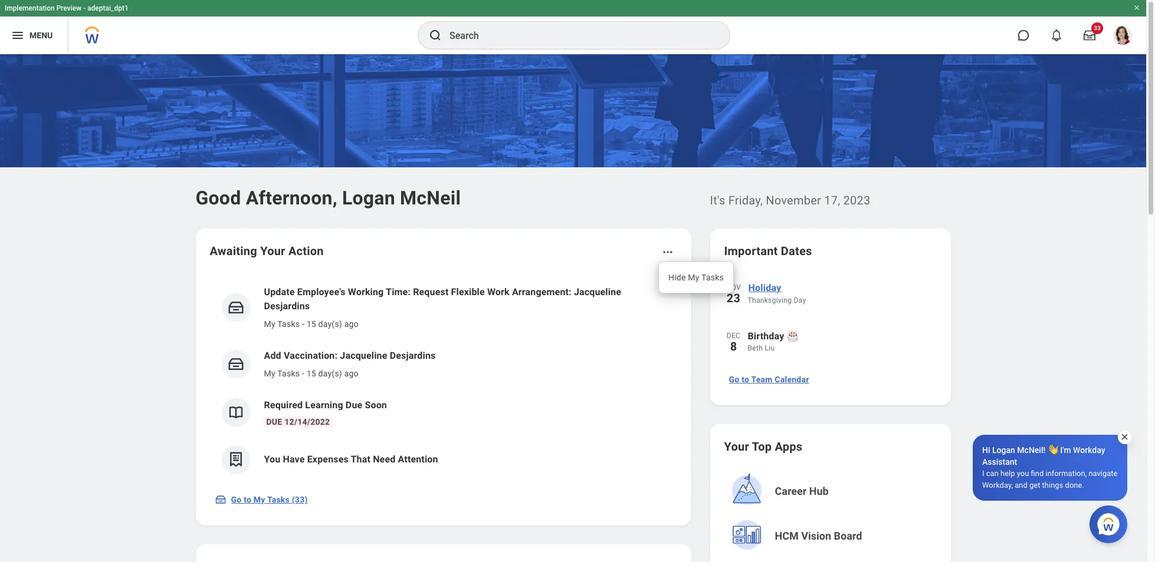Task type: describe. For each thing, give the bounding box(es) containing it.
2 vertical spatial -
[[302, 369, 304, 379]]

1 inbox image from the top
[[227, 299, 245, 317]]

2 inbox image from the top
[[227, 356, 245, 373]]

implementation
[[5, 4, 55, 12]]

33
[[1094, 25, 1101, 31]]

hide my tasks
[[668, 273, 724, 283]]

close environment banner image
[[1133, 4, 1140, 11]]

workday
[[1073, 446, 1105, 455]]

tasks down add
[[277, 369, 300, 379]]

expenses
[[307, 454, 349, 465]]

inbox image
[[214, 494, 226, 506]]

arrangement:
[[512, 287, 571, 298]]

logan inside hi logan mcneil! 👋 i'm workday assistant i can help you find information, navigate workday, and get things done.
[[992, 446, 1015, 455]]

👋
[[1048, 446, 1058, 455]]

that
[[351, 454, 370, 465]]

23
[[727, 291, 740, 306]]

15 for second inbox image
[[307, 369, 316, 379]]

employee's
[[297, 287, 345, 298]]

- inside menu banner
[[83, 4, 86, 12]]

x image
[[1120, 433, 1129, 442]]

awaiting your action
[[210, 244, 324, 258]]

you
[[264, 454, 280, 465]]

career hub button
[[725, 471, 938, 513]]

1 my tasks - 15 day(s) ago from the top
[[264, 320, 359, 329]]

nov
[[726, 284, 741, 292]]

dec
[[727, 332, 740, 340]]

attention
[[398, 454, 438, 465]]

you
[[1017, 470, 1029, 478]]

time:
[[386, 287, 411, 298]]

mcneil
[[400, 187, 461, 209]]

dec 8
[[727, 332, 740, 354]]

done.
[[1065, 481, 1084, 490]]

important dates
[[724, 244, 812, 258]]

good afternoon, logan mcneil
[[196, 187, 461, 209]]

i'm
[[1060, 446, 1071, 455]]

go to my tasks (33) button
[[210, 488, 315, 512]]

action
[[288, 244, 324, 258]]

mcneil!
[[1017, 446, 1046, 455]]

notifications large image
[[1051, 29, 1062, 41]]

vaccination:
[[284, 350, 338, 362]]

add
[[264, 350, 281, 362]]

go to team calendar
[[729, 375, 809, 385]]

hi logan mcneil! 👋 i'm workday assistant i can help you find information, navigate workday, and get things done.
[[982, 446, 1118, 490]]

friday,
[[728, 193, 763, 208]]

information,
[[1046, 470, 1087, 478]]

logan inside main content
[[342, 187, 395, 209]]

search image
[[428, 28, 442, 42]]

justify image
[[11, 28, 25, 42]]

flexible
[[451, 287, 485, 298]]

2023
[[843, 193, 870, 208]]

working
[[348, 287, 384, 298]]

tasks right hide
[[701, 273, 724, 283]]

beth
[[748, 345, 763, 353]]

you have expenses that need attention button
[[210, 437, 677, 484]]

holiday
[[748, 283, 781, 294]]

learning
[[305, 400, 343, 411]]

hcm
[[775, 530, 799, 543]]

thanksgiving
[[748, 297, 792, 305]]

33 button
[[1077, 22, 1103, 48]]

assistant
[[982, 458, 1017, 467]]

birthday 🎂 beth liu
[[748, 331, 799, 353]]

2 my tasks - 15 day(s) ago from the top
[[264, 369, 359, 379]]

update employee's working time: request flexible work arrangement: jacqueline desjardins
[[264, 287, 621, 312]]

0 horizontal spatial due
[[266, 418, 282, 427]]

help
[[1001, 470, 1015, 478]]

request
[[413, 287, 449, 298]]

board
[[834, 530, 862, 543]]

🎂
[[787, 331, 799, 342]]

work
[[487, 287, 510, 298]]

hub
[[809, 486, 829, 498]]

day
[[794, 297, 806, 305]]

hi
[[982, 446, 990, 455]]

inbox large image
[[1084, 29, 1095, 41]]

menu banner
[[0, 0, 1146, 54]]

my right hide
[[688, 273, 699, 283]]

holiday thanksgiving day
[[748, 283, 806, 305]]

implementation preview -   adeptai_dpt1
[[5, 4, 129, 12]]

update
[[264, 287, 295, 298]]

have
[[283, 454, 305, 465]]

required learning due soon
[[264, 400, 387, 411]]

find
[[1031, 470, 1044, 478]]

you have expenses that need attention
[[264, 454, 438, 465]]

15 for second inbox image from the bottom
[[307, 320, 316, 329]]

8
[[730, 340, 737, 354]]



Task type: locate. For each thing, give the bounding box(es) containing it.
1 vertical spatial due
[[266, 418, 282, 427]]

my inside button
[[254, 496, 265, 505]]

go
[[729, 375, 739, 385], [231, 496, 242, 505]]

1 horizontal spatial go
[[729, 375, 739, 385]]

and
[[1015, 481, 1027, 490]]

dates
[[781, 244, 812, 258]]

it's
[[710, 193, 725, 208]]

1 vertical spatial go
[[231, 496, 242, 505]]

jacqueline inside update employee's working time: request flexible work arrangement: jacqueline desjardins
[[574, 287, 621, 298]]

awaiting
[[210, 244, 257, 258]]

important dates element
[[724, 274, 937, 366]]

profile logan mcneil image
[[1113, 26, 1132, 47]]

0 vertical spatial inbox image
[[227, 299, 245, 317]]

go right inbox icon
[[231, 496, 242, 505]]

15 up vaccination:
[[307, 320, 316, 329]]

day(s) down add vaccination: jacqueline desjardins
[[318, 369, 342, 379]]

top
[[752, 440, 772, 454]]

1 vertical spatial jacqueline
[[340, 350, 387, 362]]

0 vertical spatial go
[[729, 375, 739, 385]]

- down vaccination:
[[302, 369, 304, 379]]

inbox image down awaiting
[[227, 299, 245, 317]]

day(s) down employee's
[[318, 320, 342, 329]]

hcm vision board
[[775, 530, 862, 543]]

- up vaccination:
[[302, 320, 304, 329]]

1 horizontal spatial to
[[742, 375, 749, 385]]

my down add
[[264, 369, 275, 379]]

1 vertical spatial to
[[244, 496, 251, 505]]

2 15 from the top
[[307, 369, 316, 379]]

0 horizontal spatial your
[[260, 244, 285, 258]]

1 vertical spatial your
[[724, 440, 749, 454]]

tasks
[[701, 273, 724, 283], [277, 320, 300, 329], [277, 369, 300, 379], [267, 496, 290, 505]]

birthday
[[748, 331, 784, 342]]

to left 'team'
[[742, 375, 749, 385]]

november
[[766, 193, 821, 208]]

workday,
[[982, 481, 1013, 490]]

2 day(s) from the top
[[318, 369, 342, 379]]

1 15 from the top
[[307, 320, 316, 329]]

need
[[373, 454, 395, 465]]

related actions image
[[662, 247, 673, 258]]

my up add
[[264, 320, 275, 329]]

0 vertical spatial day(s)
[[318, 320, 342, 329]]

due left soon
[[346, 400, 362, 411]]

adeptai_dpt1
[[87, 4, 129, 12]]

- right preview
[[83, 4, 86, 12]]

1 vertical spatial ago
[[344, 369, 359, 379]]

vision
[[801, 530, 831, 543]]

holiday button
[[748, 281, 937, 296]]

things
[[1042, 481, 1063, 490]]

17,
[[824, 193, 840, 208]]

my tasks - 15 day(s) ago down vaccination:
[[264, 369, 359, 379]]

due down required
[[266, 418, 282, 427]]

required
[[264, 400, 303, 411]]

navigate
[[1089, 470, 1118, 478]]

0 vertical spatial jacqueline
[[574, 287, 621, 298]]

liu
[[765, 345, 775, 353]]

good afternoon, logan mcneil main content
[[0, 54, 1146, 563]]

0 horizontal spatial to
[[244, 496, 251, 505]]

0 vertical spatial logan
[[342, 187, 395, 209]]

0 horizontal spatial jacqueline
[[340, 350, 387, 362]]

0 vertical spatial to
[[742, 375, 749, 385]]

1 horizontal spatial due
[[346, 400, 362, 411]]

due 12/14/2022
[[266, 418, 330, 427]]

menu button
[[0, 17, 68, 54]]

tasks left (33)
[[267, 496, 290, 505]]

jacqueline right arrangement:
[[574, 287, 621, 298]]

ago down add vaccination: jacqueline desjardins
[[344, 369, 359, 379]]

0 horizontal spatial logan
[[342, 187, 395, 209]]

-
[[83, 4, 86, 12], [302, 320, 304, 329], [302, 369, 304, 379]]

career
[[775, 486, 807, 498]]

go inside go to team calendar button
[[729, 375, 739, 385]]

afternoon,
[[246, 187, 337, 209]]

1 vertical spatial logan
[[992, 446, 1015, 455]]

go to team calendar button
[[724, 368, 814, 392]]

0 vertical spatial -
[[83, 4, 86, 12]]

dashboard expenses image
[[227, 451, 245, 469]]

to for my
[[244, 496, 251, 505]]

1 horizontal spatial desjardins
[[390, 350, 436, 362]]

1 horizontal spatial logan
[[992, 446, 1015, 455]]

1 vertical spatial -
[[302, 320, 304, 329]]

logan
[[342, 187, 395, 209], [992, 446, 1015, 455]]

career hub
[[775, 486, 829, 498]]

good
[[196, 187, 241, 209]]

Search Workday  search field
[[450, 22, 706, 48]]

hide
[[668, 273, 686, 283]]

inbox image
[[227, 299, 245, 317], [227, 356, 245, 373]]

1 ago from the top
[[344, 320, 359, 329]]

0 vertical spatial desjardins
[[264, 301, 310, 312]]

1 day(s) from the top
[[318, 320, 342, 329]]

your
[[260, 244, 285, 258], [724, 440, 749, 454]]

team
[[751, 375, 773, 385]]

ago
[[344, 320, 359, 329], [344, 369, 359, 379]]

apps
[[775, 440, 802, 454]]

awaiting your action list
[[210, 276, 677, 484]]

12/14/2022
[[284, 418, 330, 427]]

my right inbox icon
[[254, 496, 265, 505]]

0 vertical spatial ago
[[344, 320, 359, 329]]

15 down vaccination:
[[307, 369, 316, 379]]

0 vertical spatial my tasks - 15 day(s) ago
[[264, 320, 359, 329]]

important
[[724, 244, 778, 258]]

to
[[742, 375, 749, 385], [244, 496, 251, 505]]

0 vertical spatial due
[[346, 400, 362, 411]]

to for team
[[742, 375, 749, 385]]

desjardins
[[264, 301, 310, 312], [390, 350, 436, 362]]

get
[[1029, 481, 1040, 490]]

1 vertical spatial desjardins
[[390, 350, 436, 362]]

i
[[982, 470, 984, 478]]

day(s)
[[318, 320, 342, 329], [318, 369, 342, 379]]

hcm vision board button
[[725, 516, 938, 558]]

your left top
[[724, 440, 749, 454]]

preview
[[56, 4, 82, 12]]

jacqueline up soon
[[340, 350, 387, 362]]

soon
[[365, 400, 387, 411]]

0 vertical spatial 15
[[307, 320, 316, 329]]

go for go to my tasks (33)
[[231, 496, 242, 505]]

calendar
[[775, 375, 809, 385]]

1 horizontal spatial jacqueline
[[574, 287, 621, 298]]

go for go to team calendar
[[729, 375, 739, 385]]

add vaccination: jacqueline desjardins
[[264, 350, 436, 362]]

menu
[[29, 30, 53, 40]]

desjardins inside update employee's working time: request flexible work arrangement: jacqueline desjardins
[[264, 301, 310, 312]]

go left 'team'
[[729, 375, 739, 385]]

ago up add vaccination: jacqueline desjardins
[[344, 320, 359, 329]]

go to my tasks (33)
[[231, 496, 308, 505]]

tasks down update
[[277, 320, 300, 329]]

0 horizontal spatial go
[[231, 496, 242, 505]]

1 vertical spatial my tasks - 15 day(s) ago
[[264, 369, 359, 379]]

it's friday, november 17, 2023
[[710, 193, 870, 208]]

book open image
[[227, 404, 245, 422]]

your left action
[[260, 244, 285, 258]]

my tasks - 15 day(s) ago up vaccination:
[[264, 320, 359, 329]]

1 vertical spatial inbox image
[[227, 356, 245, 373]]

1 vertical spatial 15
[[307, 369, 316, 379]]

0 horizontal spatial desjardins
[[264, 301, 310, 312]]

tasks inside button
[[267, 496, 290, 505]]

go inside button
[[231, 496, 242, 505]]

0 vertical spatial your
[[260, 244, 285, 258]]

can
[[986, 470, 999, 478]]

nov 23
[[726, 284, 741, 306]]

inbox image left add
[[227, 356, 245, 373]]

2 ago from the top
[[344, 369, 359, 379]]

to right inbox icon
[[244, 496, 251, 505]]

1 vertical spatial day(s)
[[318, 369, 342, 379]]

jacqueline
[[574, 287, 621, 298], [340, 350, 387, 362]]

(33)
[[292, 496, 308, 505]]

your top apps
[[724, 440, 802, 454]]

1 horizontal spatial your
[[724, 440, 749, 454]]



Task type: vqa. For each thing, say whether or not it's contained in the screenshot.
HOLIDAY THANKSGIVING DAY
yes



